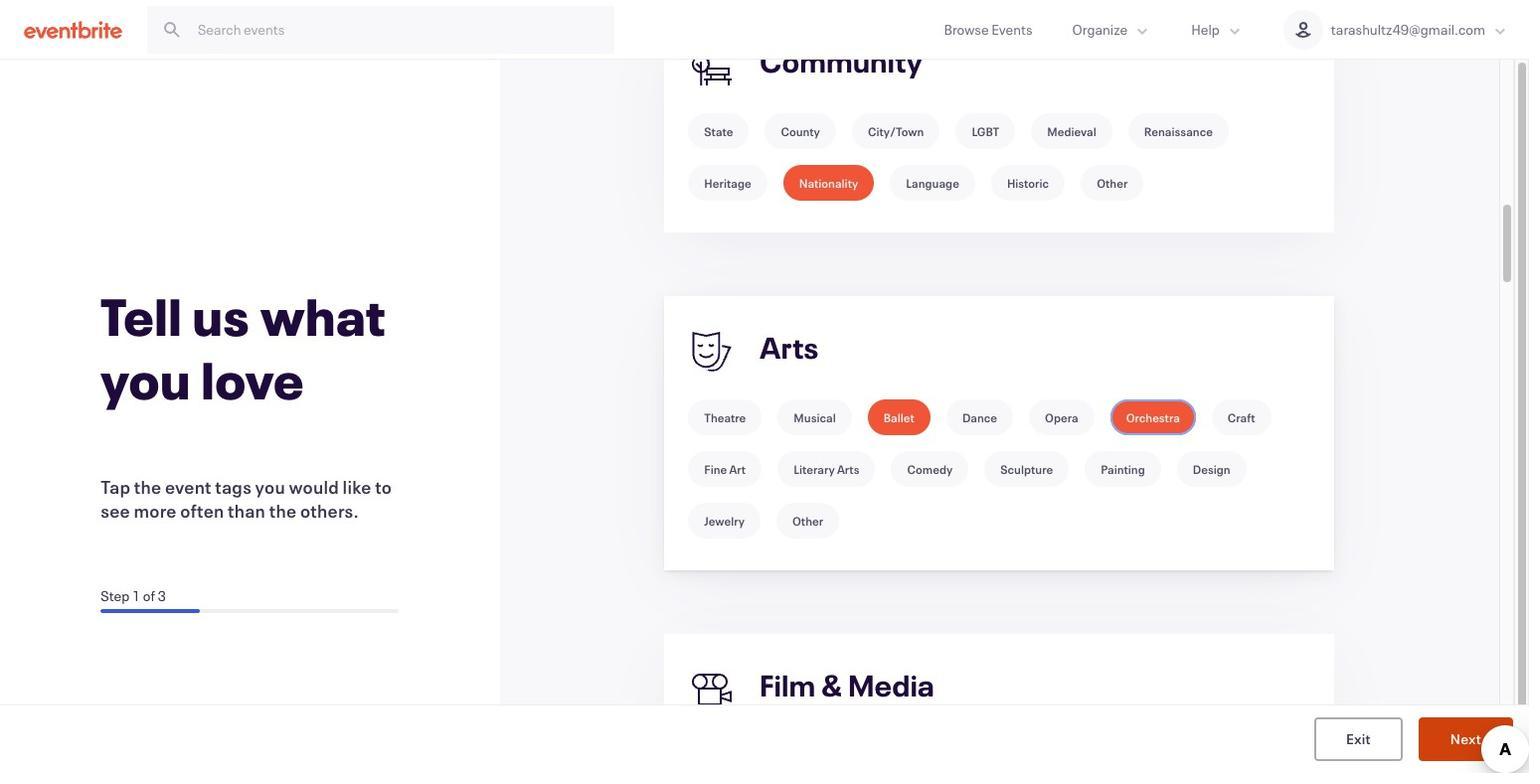 Task type: describe. For each thing, give the bounding box(es) containing it.
events
[[992, 20, 1033, 39]]

you inside tell us what you love
[[101, 346, 191, 413]]

historic
[[1007, 175, 1049, 191]]

more
[[134, 499, 177, 523]]

tell
[[101, 282, 182, 350]]

nationality button
[[783, 165, 875, 201]]

fine art button
[[688, 452, 762, 487]]

musical button
[[778, 400, 852, 436]]

craft button
[[1212, 400, 1272, 436]]

0 vertical spatial other button
[[1081, 165, 1144, 201]]

orchestra
[[1126, 410, 1180, 426]]

opera
[[1045, 410, 1079, 426]]

opera button
[[1029, 400, 1095, 436]]

tap the event tags you would like to see more often than the others.
[[101, 475, 392, 523]]

ballet button
[[868, 400, 931, 436]]

help
[[1192, 20, 1220, 39]]

historic button
[[991, 165, 1065, 201]]

see
[[101, 499, 130, 523]]

you inside "tap the event tags you would like to see more often than the others."
[[255, 475, 285, 499]]

renaissance button
[[1129, 113, 1229, 149]]

progressbar progress bar
[[101, 609, 399, 613]]

film
[[760, 667, 816, 706]]

nationality
[[799, 175, 859, 191]]

others.
[[300, 499, 359, 523]]

step 1 of 3
[[101, 586, 166, 605]]

design
[[1193, 461, 1231, 477]]

other for bottommost other button
[[793, 513, 824, 529]]

other for top other button
[[1097, 175, 1128, 191]]

would
[[289, 475, 339, 499]]

comedy button
[[892, 452, 969, 487]]

next button
[[1419, 718, 1514, 762]]

organize link
[[1053, 0, 1172, 59]]

to
[[375, 475, 392, 499]]

state
[[704, 123, 733, 139]]

browse events
[[944, 20, 1033, 39]]

eventbrite image
[[24, 19, 122, 39]]

state button
[[688, 113, 749, 149]]

next
[[1451, 729, 1482, 748]]

city/town
[[868, 123, 924, 139]]

help link
[[1172, 0, 1264, 59]]

0 horizontal spatial arts
[[760, 329, 819, 367]]

tags
[[215, 475, 252, 499]]

language button
[[890, 165, 976, 201]]

literary arts button
[[778, 452, 876, 487]]

language
[[906, 175, 960, 191]]

often
[[180, 499, 224, 523]]

medieval button
[[1032, 113, 1113, 149]]

exit button
[[1315, 718, 1403, 762]]

1 vertical spatial other button
[[777, 503, 840, 539]]

media
[[849, 667, 935, 706]]

1
[[132, 586, 140, 605]]

literary
[[794, 461, 835, 477]]

dance
[[963, 410, 998, 426]]

fine
[[704, 461, 727, 477]]

heritage
[[704, 175, 752, 191]]

literary arts
[[794, 461, 860, 477]]

of
[[143, 586, 155, 605]]

city/town button
[[852, 113, 940, 149]]

arts inside button
[[837, 461, 860, 477]]

sculpture button
[[985, 452, 1069, 487]]

medieval
[[1047, 123, 1097, 139]]

0 horizontal spatial the
[[134, 475, 162, 499]]



Task type: locate. For each thing, give the bounding box(es) containing it.
browse events link
[[924, 0, 1053, 59]]

1 horizontal spatial arts
[[837, 461, 860, 477]]

arts right literary
[[837, 461, 860, 477]]

the right than
[[269, 499, 297, 523]]

0 horizontal spatial you
[[101, 346, 191, 413]]

theatre
[[704, 410, 746, 426]]

lgbt button
[[956, 113, 1016, 149]]

dance button
[[947, 400, 1014, 436]]

1 vertical spatial other
[[793, 513, 824, 529]]

musical
[[794, 410, 836, 426]]

film & media
[[760, 667, 935, 706]]

progressbar image
[[101, 609, 200, 613]]

tap
[[101, 475, 131, 499]]

painting button
[[1085, 452, 1161, 487]]

you left 'us'
[[101, 346, 191, 413]]

you right tags
[[255, 475, 285, 499]]

tarashultz49@gmail.com link
[[1264, 0, 1530, 59]]

the
[[134, 475, 162, 499], [269, 499, 297, 523]]

fine art
[[704, 461, 746, 477]]

community
[[760, 42, 923, 81]]

arts up the musical button
[[760, 329, 819, 367]]

love
[[201, 346, 305, 413]]

theatre button
[[688, 400, 762, 436]]

what
[[260, 282, 386, 350]]

other down medieval button
[[1097, 175, 1128, 191]]

than
[[228, 499, 266, 523]]

like
[[343, 475, 372, 499]]

1 horizontal spatial the
[[269, 499, 297, 523]]

painting
[[1101, 461, 1145, 477]]

other button down literary
[[777, 503, 840, 539]]

0 vertical spatial other
[[1097, 175, 1128, 191]]

sculpture
[[1001, 461, 1053, 477]]

us
[[193, 282, 250, 350]]

0 vertical spatial arts
[[760, 329, 819, 367]]

other button down medieval button
[[1081, 165, 1144, 201]]

0 vertical spatial you
[[101, 346, 191, 413]]

other
[[1097, 175, 1128, 191], [793, 513, 824, 529]]

county button
[[765, 113, 836, 149]]

0 horizontal spatial other
[[793, 513, 824, 529]]

other down literary
[[793, 513, 824, 529]]

browse
[[944, 20, 989, 39]]

tarashultz49@gmail.com
[[1332, 20, 1486, 39]]

arts
[[760, 329, 819, 367], [837, 461, 860, 477]]

design button
[[1177, 452, 1247, 487]]

event
[[165, 475, 212, 499]]

&
[[822, 667, 843, 706]]

county
[[781, 123, 820, 139]]

1 vertical spatial you
[[255, 475, 285, 499]]

orchestra button
[[1111, 400, 1196, 436]]

jewelry button
[[688, 503, 761, 539]]

you
[[101, 346, 191, 413], [255, 475, 285, 499]]

renaissance
[[1145, 123, 1213, 139]]

1 vertical spatial arts
[[837, 461, 860, 477]]

comedy
[[907, 461, 953, 477]]

step
[[101, 586, 130, 605]]

heritage button
[[688, 165, 767, 201]]

other button
[[1081, 165, 1144, 201], [777, 503, 840, 539]]

jewelry
[[704, 513, 745, 529]]

organize
[[1073, 20, 1128, 39]]

art
[[729, 461, 746, 477]]

3
[[158, 586, 166, 605]]

1 horizontal spatial you
[[255, 475, 285, 499]]

1 horizontal spatial other
[[1097, 175, 1128, 191]]

0 horizontal spatial other button
[[777, 503, 840, 539]]

the right tap
[[134, 475, 162, 499]]

lgbt
[[972, 123, 1000, 139]]

tell us what you love
[[101, 282, 386, 413]]

exit
[[1347, 729, 1371, 748]]

craft
[[1228, 410, 1256, 426]]

ballet
[[884, 410, 915, 426]]

1 horizontal spatial other button
[[1081, 165, 1144, 201]]



